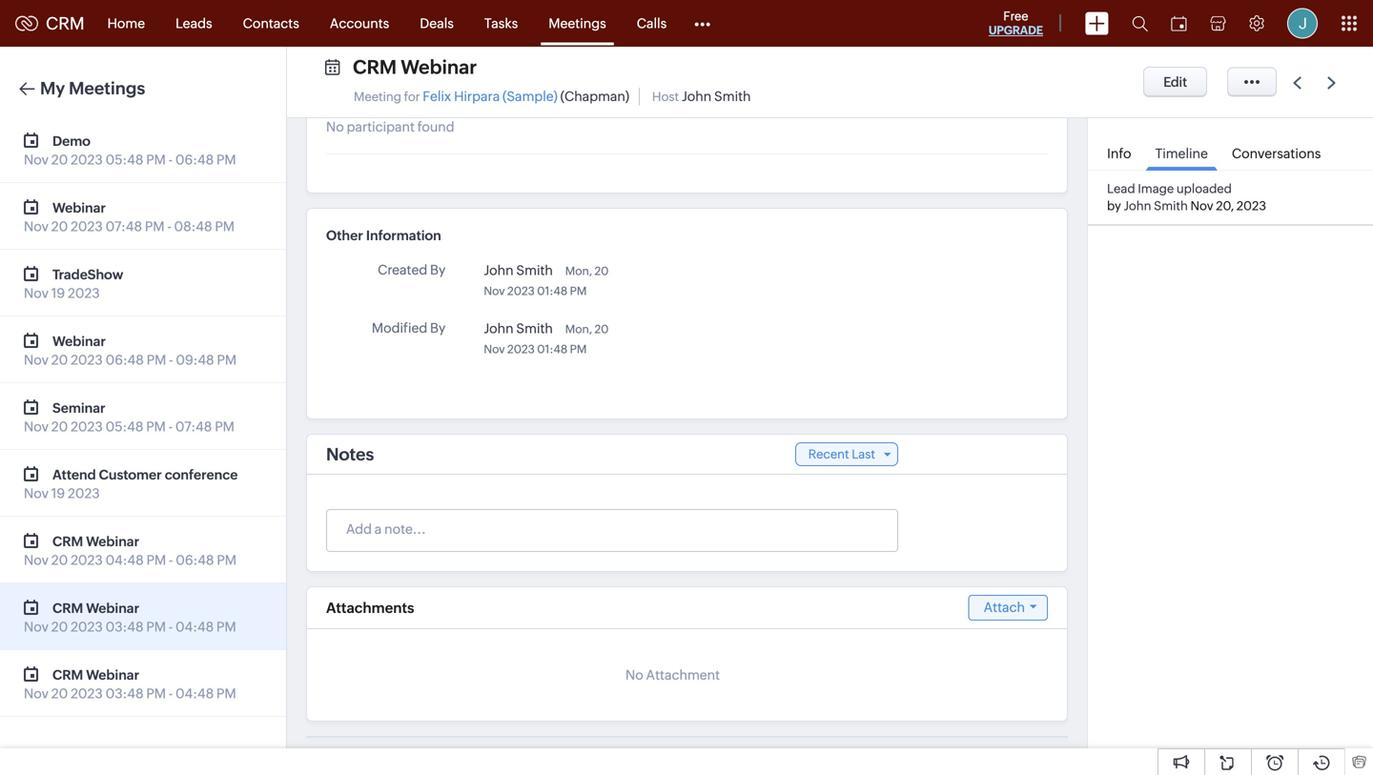 Task type: locate. For each thing, give the bounding box(es) containing it.
crm webinar nov 20 2023 03:48 pm - 04:48 pm
[[24, 601, 236, 635], [24, 668, 236, 702]]

upgrade
[[989, 24, 1044, 37]]

leads link
[[160, 0, 228, 46]]

0 vertical spatial mon, 20 nov 2023 01:48 pm
[[484, 265, 609, 298]]

nov inside seminar nov 20 2023 05:48 pm - 07:48 pm
[[24, 419, 49, 434]]

06:48
[[175, 152, 214, 167], [105, 352, 144, 368], [176, 553, 214, 568]]

info link
[[1098, 133, 1141, 170]]

20 inside crm webinar nov 20 2023 04:48 pm - 06:48 pm
[[51, 553, 68, 568]]

2 mon, from the top
[[565, 323, 592, 336]]

mon, for modified by
[[565, 323, 592, 336]]

profile image
[[1288, 8, 1318, 39]]

04:48
[[105, 553, 144, 568], [176, 620, 214, 635], [176, 686, 214, 702]]

1 vertical spatial 04:48
[[176, 620, 214, 635]]

1 horizontal spatial 07:48
[[175, 419, 212, 434]]

0 vertical spatial no
[[326, 119, 344, 134]]

0 vertical spatial by
[[430, 262, 446, 278]]

nov inside webinar nov 20 2023 06:48 pm - 09:48 pm
[[24, 352, 49, 368]]

0 horizontal spatial meetings
[[69, 79, 145, 98]]

05:48 inside demo nov 20 2023 05:48 pm - 06:48 pm
[[105, 152, 143, 167]]

1 horizontal spatial meetings
[[549, 16, 606, 31]]

nov inside tradeshow nov 19 2023
[[24, 286, 49, 301]]

1 mon, 20 nov 2023 01:48 pm from the top
[[484, 265, 609, 298]]

- inside demo nov 20 2023 05:48 pm - 06:48 pm
[[169, 152, 173, 167]]

mon, 20 nov 2023 01:48 pm for created by
[[484, 265, 609, 298]]

modified
[[372, 321, 428, 336]]

0 vertical spatial 03:48
[[105, 620, 144, 635]]

2 vertical spatial 06:48
[[176, 553, 214, 568]]

0 vertical spatial crm webinar nov 20 2023 03:48 pm - 04:48 pm
[[24, 601, 236, 635]]

2 19 from the top
[[51, 486, 65, 501]]

contacts
[[243, 16, 299, 31]]

accounts
[[330, 16, 389, 31]]

0 vertical spatial 04:48
[[105, 553, 144, 568]]

None button
[[1144, 67, 1208, 97]]

1 vertical spatial no
[[626, 668, 644, 683]]

1 01:48 from the top
[[537, 285, 568, 298]]

20,
[[1216, 199, 1234, 213]]

19 inside attend customer conference nov 19 2023
[[51, 486, 65, 501]]

03:48
[[105, 620, 144, 635], [105, 686, 144, 702]]

0 vertical spatial 06:48
[[175, 152, 214, 167]]

lead
[[1107, 182, 1136, 196]]

2 by from the top
[[430, 321, 446, 336]]

07:48 up conference at the bottom left
[[175, 419, 212, 434]]

john smith for created by
[[484, 263, 553, 278]]

1 19 from the top
[[51, 286, 65, 301]]

tasks
[[484, 16, 518, 31]]

06:48 up 08:48
[[175, 152, 214, 167]]

mon, 20 nov 2023 01:48 pm
[[484, 265, 609, 298], [484, 323, 609, 356]]

john right the by
[[1124, 199, 1152, 213]]

0 vertical spatial 01:48
[[537, 285, 568, 298]]

0 horizontal spatial 07:48
[[105, 219, 142, 234]]

other
[[326, 228, 363, 243]]

meetings left calls
[[549, 16, 606, 31]]

mon, for created by
[[565, 265, 592, 278]]

contacts link
[[228, 0, 315, 46]]

06:48 inside demo nov 20 2023 05:48 pm - 06:48 pm
[[175, 152, 214, 167]]

1 vertical spatial crm webinar nov 20 2023 03:48 pm - 04:48 pm
[[24, 668, 236, 702]]

recent last
[[809, 447, 876, 462]]

no left participant at the top of page
[[326, 119, 344, 134]]

04:48 inside crm webinar nov 20 2023 04:48 pm - 06:48 pm
[[105, 553, 144, 568]]

other information
[[326, 228, 441, 243]]

19 down tradeshow
[[51, 286, 65, 301]]

tradeshow nov 19 2023
[[24, 267, 123, 301]]

(chapman)
[[561, 89, 630, 104]]

0 vertical spatial john smith
[[484, 263, 553, 278]]

felix hirpara (sample) link
[[423, 89, 558, 104]]

(sample)
[[503, 89, 558, 104]]

smith
[[715, 89, 751, 104], [1154, 199, 1188, 213], [516, 263, 553, 278], [516, 321, 553, 336]]

crm
[[46, 14, 85, 33], [353, 56, 397, 78], [52, 534, 83, 549], [52, 601, 83, 616], [52, 668, 83, 683]]

crm webinar nov 20 2023 04:48 pm - 06:48 pm
[[24, 534, 237, 568]]

crm inside crm webinar nov 20 2023 04:48 pm - 06:48 pm
[[52, 534, 83, 549]]

1 05:48 from the top
[[105, 152, 143, 167]]

john smith
[[484, 263, 553, 278], [484, 321, 553, 336]]

1 vertical spatial mon,
[[565, 323, 592, 336]]

19 inside tradeshow nov 19 2023
[[51, 286, 65, 301]]

01:48
[[537, 285, 568, 298], [537, 343, 568, 356]]

1 by from the top
[[430, 262, 446, 278]]

2023 inside seminar nov 20 2023 05:48 pm - 07:48 pm
[[71, 419, 103, 434]]

0 vertical spatial 19
[[51, 286, 65, 301]]

last
[[852, 447, 876, 462]]

1 john smith from the top
[[484, 263, 553, 278]]

john
[[682, 89, 712, 104], [1124, 199, 1152, 213], [484, 263, 514, 278], [484, 321, 514, 336]]

1 vertical spatial 19
[[51, 486, 65, 501]]

2 03:48 from the top
[[105, 686, 144, 702]]

06:48 up seminar nov 20 2023 05:48 pm - 07:48 pm
[[105, 352, 144, 368]]

webinar
[[401, 56, 477, 78], [52, 200, 106, 216], [52, 334, 106, 349], [86, 534, 139, 549], [86, 601, 139, 616], [86, 668, 139, 683]]

0 vertical spatial mon,
[[565, 265, 592, 278]]

- inside seminar nov 20 2023 05:48 pm - 07:48 pm
[[169, 419, 173, 434]]

meeting
[[354, 90, 402, 104]]

1 mon, from the top
[[565, 265, 592, 278]]

2 01:48 from the top
[[537, 343, 568, 356]]

19 down attend
[[51, 486, 65, 501]]

nov inside crm webinar nov 20 2023 04:48 pm - 06:48 pm
[[24, 553, 49, 568]]

created by
[[378, 262, 446, 278]]

no left attachment
[[626, 668, 644, 683]]

nov inside attend customer conference nov 19 2023
[[24, 486, 49, 501]]

05:48
[[105, 152, 143, 167], [105, 419, 143, 434]]

calls
[[637, 16, 667, 31]]

19
[[51, 286, 65, 301], [51, 486, 65, 501]]

1 vertical spatial 07:48
[[175, 419, 212, 434]]

1 vertical spatial 01:48
[[537, 343, 568, 356]]

information
[[366, 228, 441, 243]]

01:48 for modified by
[[537, 343, 568, 356]]

2 mon, 20 nov 2023 01:48 pm from the top
[[484, 323, 609, 356]]

by right created
[[430, 262, 446, 278]]

mon,
[[565, 265, 592, 278], [565, 323, 592, 336]]

05:48 inside seminar nov 20 2023 05:48 pm - 07:48 pm
[[105, 419, 143, 434]]

hirpara
[[454, 89, 500, 104]]

meetings
[[549, 16, 606, 31], [69, 79, 145, 98]]

2023 inside webinar nov 20 2023 06:48 pm - 09:48 pm
[[71, 352, 103, 368]]

info
[[1107, 146, 1132, 161]]

05:48 up webinar nov 20 2023 07:48 pm - 08:48 pm
[[105, 152, 143, 167]]

1 vertical spatial by
[[430, 321, 446, 336]]

conference
[[165, 467, 238, 483]]

- inside webinar nov 20 2023 07:48 pm - 08:48 pm
[[167, 219, 171, 234]]

2 john smith from the top
[[484, 321, 553, 336]]

image
[[1138, 182, 1174, 196]]

07:48
[[105, 219, 142, 234], [175, 419, 212, 434]]

meetings right my
[[69, 79, 145, 98]]

-
[[169, 152, 173, 167], [167, 219, 171, 234], [169, 352, 173, 368], [169, 419, 173, 434], [169, 553, 173, 568], [169, 620, 173, 635], [169, 686, 173, 702]]

attachments
[[326, 600, 414, 616]]

2023
[[71, 152, 103, 167], [1237, 199, 1267, 213], [71, 219, 103, 234], [507, 285, 535, 298], [68, 286, 100, 301], [507, 343, 535, 356], [71, 352, 103, 368], [71, 419, 103, 434], [68, 486, 100, 501], [71, 553, 103, 568], [71, 620, 103, 635], [71, 686, 103, 702]]

07:48 up tradeshow
[[105, 219, 142, 234]]

1 vertical spatial 06:48
[[105, 352, 144, 368]]

webinar inside webinar nov 20 2023 07:48 pm - 08:48 pm
[[52, 200, 106, 216]]

nov inside lead image uploaded by john smith nov 20, 2023
[[1191, 199, 1214, 213]]

host
[[652, 90, 679, 104]]

1 vertical spatial 03:48
[[105, 686, 144, 702]]

06:48 down conference at the bottom left
[[176, 553, 214, 568]]

no attachment
[[626, 668, 720, 683]]

0 vertical spatial 07:48
[[105, 219, 142, 234]]

next record image
[[1328, 77, 1340, 89]]

nov
[[24, 152, 49, 167], [1191, 199, 1214, 213], [24, 219, 49, 234], [484, 285, 505, 298], [24, 286, 49, 301], [484, 343, 505, 356], [24, 352, 49, 368], [24, 419, 49, 434], [24, 486, 49, 501], [24, 553, 49, 568], [24, 620, 49, 635], [24, 686, 49, 702]]

lead image uploaded by john smith nov 20, 2023
[[1107, 182, 1267, 213]]

1 vertical spatial john smith
[[484, 321, 553, 336]]

by
[[430, 262, 446, 278], [430, 321, 446, 336]]

conversations
[[1232, 146, 1322, 161]]

0 horizontal spatial no
[[326, 119, 344, 134]]

free
[[1004, 9, 1029, 23]]

felix
[[423, 89, 451, 104]]

20
[[51, 152, 68, 167], [51, 219, 68, 234], [595, 265, 609, 278], [595, 323, 609, 336], [51, 352, 68, 368], [51, 419, 68, 434], [51, 553, 68, 568], [51, 620, 68, 635], [51, 686, 68, 702]]

20 inside seminar nov 20 2023 05:48 pm - 07:48 pm
[[51, 419, 68, 434]]

1 vertical spatial 05:48
[[105, 419, 143, 434]]

1 horizontal spatial no
[[626, 668, 644, 683]]

for
[[404, 90, 420, 104]]

uploaded
[[1177, 182, 1232, 196]]

crm webinar
[[353, 56, 477, 78]]

2 05:48 from the top
[[105, 419, 143, 434]]

smith inside lead image uploaded by john smith nov 20, 2023
[[1154, 199, 1188, 213]]

- inside webinar nov 20 2023 06:48 pm - 09:48 pm
[[169, 352, 173, 368]]

no participant found
[[326, 119, 455, 134]]

1 vertical spatial mon, 20 nov 2023 01:48 pm
[[484, 323, 609, 356]]

by right "modified"
[[430, 321, 446, 336]]

pm
[[146, 152, 166, 167], [217, 152, 236, 167], [145, 219, 165, 234], [215, 219, 235, 234], [570, 285, 587, 298], [570, 343, 587, 356], [147, 352, 166, 368], [217, 352, 237, 368], [146, 419, 166, 434], [215, 419, 235, 434], [146, 553, 166, 568], [217, 553, 237, 568], [146, 620, 166, 635], [217, 620, 236, 635], [146, 686, 166, 702], [217, 686, 236, 702]]

05:48 up customer
[[105, 419, 143, 434]]

no
[[326, 119, 344, 134], [626, 668, 644, 683]]

search element
[[1121, 0, 1160, 47]]

0 vertical spatial 05:48
[[105, 152, 143, 167]]

nov inside demo nov 20 2023 05:48 pm - 06:48 pm
[[24, 152, 49, 167]]



Task type: describe. For each thing, give the bounding box(es) containing it.
2023 inside tradeshow nov 19 2023
[[68, 286, 100, 301]]

06:48 inside crm webinar nov 20 2023 04:48 pm - 06:48 pm
[[176, 553, 214, 568]]

- inside crm webinar nov 20 2023 04:48 pm - 06:48 pm
[[169, 553, 173, 568]]

no for no participant found
[[326, 119, 344, 134]]

webinar inside webinar nov 20 2023 06:48 pm - 09:48 pm
[[52, 334, 106, 349]]

1 crm webinar nov 20 2023 03:48 pm - 04:48 pm from the top
[[24, 601, 236, 635]]

seminar nov 20 2023 05:48 pm - 07:48 pm
[[24, 401, 235, 434]]

attachment
[[646, 668, 720, 683]]

demo
[[52, 134, 91, 149]]

08:48
[[174, 219, 212, 234]]

2023 inside attend customer conference nov 19 2023
[[68, 486, 100, 501]]

crm link
[[15, 14, 85, 33]]

nov inside webinar nov 20 2023 07:48 pm - 08:48 pm
[[24, 219, 49, 234]]

logo image
[[15, 16, 38, 31]]

2023 inside demo nov 20 2023 05:48 pm - 06:48 pm
[[71, 152, 103, 167]]

attend
[[52, 467, 96, 483]]

created
[[378, 262, 428, 278]]

previous record image
[[1294, 77, 1302, 89]]

john right 'modified by'
[[484, 321, 514, 336]]

1 vertical spatial meetings
[[69, 79, 145, 98]]

07:48 inside seminar nov 20 2023 05:48 pm - 07:48 pm
[[175, 419, 212, 434]]

06:48 inside webinar nov 20 2023 06:48 pm - 09:48 pm
[[105, 352, 144, 368]]

Add a note... field
[[327, 520, 897, 539]]

no for no attachment
[[626, 668, 644, 683]]

profile element
[[1276, 0, 1330, 46]]

deals link
[[405, 0, 469, 46]]

0 vertical spatial meetings
[[549, 16, 606, 31]]

home
[[107, 16, 145, 31]]

05:48 for demo
[[105, 152, 143, 167]]

05:48 for seminar
[[105, 419, 143, 434]]

search image
[[1132, 15, 1148, 31]]

1 03:48 from the top
[[105, 620, 144, 635]]

timeline link
[[1146, 133, 1218, 171]]

john inside lead image uploaded by john smith nov 20, 2023
[[1124, 199, 1152, 213]]

modified by
[[372, 321, 446, 336]]

2023 inside crm webinar nov 20 2023 04:48 pm - 06:48 pm
[[71, 553, 103, 568]]

customer
[[99, 467, 162, 483]]

my
[[40, 79, 65, 98]]

accounts link
[[315, 0, 405, 46]]

notes
[[326, 445, 374, 464]]

john right created by
[[484, 263, 514, 278]]

meetings link
[[533, 0, 622, 46]]

2023 inside lead image uploaded by john smith nov 20, 2023
[[1237, 199, 1267, 213]]

2 crm webinar nov 20 2023 03:48 pm - 04:48 pm from the top
[[24, 668, 236, 702]]

webinar nov 20 2023 07:48 pm - 08:48 pm
[[24, 200, 235, 234]]

timeline
[[1156, 146, 1208, 161]]

host john smith
[[652, 89, 751, 104]]

seminar
[[52, 401, 105, 416]]

found
[[418, 119, 455, 134]]

01:48 for created by
[[537, 285, 568, 298]]

webinar nov 20 2023 06:48 pm - 09:48 pm
[[24, 334, 237, 368]]

demo nov 20 2023 05:48 pm - 06:48 pm
[[24, 134, 236, 167]]

home link
[[92, 0, 160, 46]]

20 inside webinar nov 20 2023 07:48 pm - 08:48 pm
[[51, 219, 68, 234]]

tasks link
[[469, 0, 533, 46]]

create menu image
[[1086, 12, 1109, 35]]

webinar inside crm webinar nov 20 2023 04:48 pm - 06:48 pm
[[86, 534, 139, 549]]

20 inside webinar nov 20 2023 06:48 pm - 09:48 pm
[[51, 352, 68, 368]]

john right host
[[682, 89, 712, 104]]

Other Modules field
[[682, 8, 723, 39]]

mon, 20 nov 2023 01:48 pm for modified by
[[484, 323, 609, 356]]

leads
[[176, 16, 212, 31]]

2 vertical spatial 04:48
[[176, 686, 214, 702]]

deals
[[420, 16, 454, 31]]

07:48 inside webinar nov 20 2023 07:48 pm - 08:48 pm
[[105, 219, 142, 234]]

2023 inside webinar nov 20 2023 07:48 pm - 08:48 pm
[[71, 219, 103, 234]]

by for created by
[[430, 262, 446, 278]]

my meetings
[[40, 79, 145, 98]]

calls link
[[622, 0, 682, 46]]

meeting for felix hirpara (sample) (chapman)
[[354, 89, 630, 104]]

john smith for modified by
[[484, 321, 553, 336]]

participant
[[347, 119, 415, 134]]

free upgrade
[[989, 9, 1044, 37]]

by for modified by
[[430, 321, 446, 336]]

create menu element
[[1074, 0, 1121, 46]]

calendar image
[[1171, 16, 1188, 31]]

attach link
[[969, 595, 1048, 621]]

by
[[1107, 199, 1122, 213]]

conversations link
[[1223, 133, 1331, 170]]

09:48
[[176, 352, 214, 368]]

attach
[[984, 600, 1025, 615]]

tradeshow
[[52, 267, 123, 282]]

20 inside demo nov 20 2023 05:48 pm - 06:48 pm
[[51, 152, 68, 167]]

attend customer conference nov 19 2023
[[24, 467, 238, 501]]

recent
[[809, 447, 850, 462]]



Task type: vqa. For each thing, say whether or not it's contained in the screenshot.


